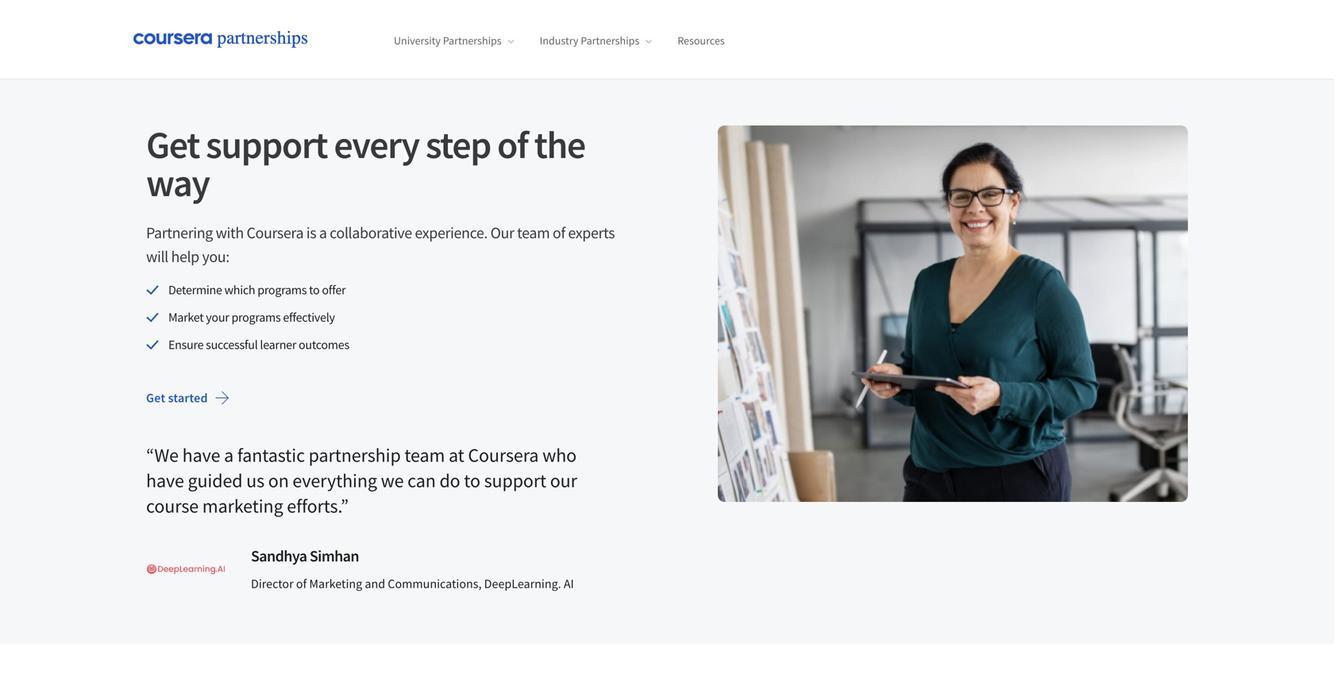 Task type: vqa. For each thing, say whether or not it's contained in the screenshot.
experts
yes



Task type: describe. For each thing, give the bounding box(es) containing it.
will
[[146, 247, 168, 267]]

coursera inside we have a fantastic partnership team at coursera who have guided us on everything we can do to support our course marketing efforts.
[[468, 444, 539, 467]]

director
[[251, 576, 294, 592]]

efforts.
[[287, 494, 341, 518]]

determine
[[168, 282, 222, 298]]

marketing
[[309, 576, 363, 592]]

communications,
[[388, 576, 482, 592]]

of inside partnering with coursera is a collaborative experience. our team of experts will help you:
[[553, 223, 566, 243]]

you:
[[202, 247, 230, 267]]

coursera partnerships image
[[133, 29, 324, 50]]

determine which programs to offer
[[168, 282, 346, 298]]

ensure
[[168, 337, 204, 353]]

partnerships for industry partnerships
[[581, 34, 640, 48]]

can
[[408, 469, 436, 493]]

with
[[216, 223, 244, 243]]

get support every step of the way image
[[718, 126, 1189, 502]]

market
[[168, 309, 204, 325]]

get started link
[[133, 379, 243, 417]]

at
[[449, 444, 465, 467]]

0 vertical spatial have
[[183, 444, 220, 467]]

partnerships for university partnerships
[[443, 34, 502, 48]]

and
[[365, 576, 385, 592]]

university partnerships link
[[394, 34, 515, 48]]

which
[[225, 282, 255, 298]]

offer
[[322, 282, 346, 298]]

university
[[394, 34, 441, 48]]

programs for effectively
[[232, 309, 281, 325]]

get for get support every step of the way
[[146, 121, 199, 168]]

us
[[246, 469, 265, 493]]

0 vertical spatial to
[[309, 282, 320, 298]]

deeplearning.
[[484, 576, 562, 592]]

a inside partnering with coursera is a collaborative experience. our team of experts will help you:
[[319, 223, 327, 243]]

get support every step of the way
[[146, 121, 585, 207]]

a inside we have a fantastic partnership team at coursera who have guided us on everything we can do to support our course marketing efforts.
[[224, 444, 234, 467]]

industry partnerships
[[540, 34, 640, 48]]

industry
[[540, 34, 579, 48]]

we
[[381, 469, 404, 493]]

director of marketing and communications, deeplearning. ai
[[251, 576, 574, 592]]

experts
[[568, 223, 615, 243]]

fantastic
[[237, 444, 305, 467]]

on
[[268, 469, 289, 493]]

market your programs effectively
[[168, 309, 335, 325]]

ensure successful learner outcomes
[[168, 337, 350, 353]]

your
[[206, 309, 229, 325]]

successful
[[206, 337, 258, 353]]

industry partnerships link
[[540, 34, 653, 48]]

course
[[146, 494, 199, 518]]

started
[[168, 390, 208, 406]]

ai
[[564, 576, 574, 592]]

sandhya
[[251, 546, 307, 566]]

partnering
[[146, 223, 213, 243]]

outcomes
[[299, 337, 350, 353]]

support inside get support every step of the way
[[206, 121, 328, 168]]

of inside get support every step of the way
[[497, 121, 528, 168]]

everything
[[293, 469, 377, 493]]



Task type: locate. For each thing, give the bounding box(es) containing it.
of down sandhya simhan
[[296, 576, 307, 592]]

0 horizontal spatial partnerships
[[443, 34, 502, 48]]

team inside partnering with coursera is a collaborative experience. our team of experts will help you:
[[517, 223, 550, 243]]

1 horizontal spatial team
[[517, 223, 550, 243]]

1 horizontal spatial partnerships
[[581, 34, 640, 48]]

1 vertical spatial support
[[484, 469, 547, 493]]

0 vertical spatial support
[[206, 121, 328, 168]]

0 vertical spatial team
[[517, 223, 550, 243]]

partnerships
[[443, 34, 502, 48], [581, 34, 640, 48]]

1 vertical spatial have
[[146, 469, 184, 493]]

0 vertical spatial get
[[146, 121, 199, 168]]

step
[[426, 121, 491, 168]]

1 vertical spatial programs
[[232, 309, 281, 325]]

way
[[146, 159, 209, 207]]

0 horizontal spatial team
[[405, 444, 445, 467]]

0 vertical spatial a
[[319, 223, 327, 243]]

0 horizontal spatial support
[[206, 121, 328, 168]]

2 get from the top
[[146, 390, 165, 406]]

partnerships right 'industry'
[[581, 34, 640, 48]]

effectively
[[283, 309, 335, 325]]

resources
[[678, 34, 725, 48]]

to inside we have a fantastic partnership team at coursera who have guided us on everything we can do to support our course marketing efforts.
[[464, 469, 481, 493]]

1 get from the top
[[146, 121, 199, 168]]

guided
[[188, 469, 243, 493]]

0 vertical spatial of
[[497, 121, 528, 168]]

get started
[[146, 390, 208, 406]]

0 vertical spatial programs
[[258, 282, 307, 298]]

to
[[309, 282, 320, 298], [464, 469, 481, 493]]

partnerships right university
[[443, 34, 502, 48]]

resources link
[[678, 34, 725, 48]]

0 horizontal spatial of
[[296, 576, 307, 592]]

1 horizontal spatial support
[[484, 469, 547, 493]]

every
[[334, 121, 419, 168]]

0 horizontal spatial coursera
[[247, 223, 304, 243]]

we have a fantastic partnership team at coursera who have guided us on everything we can do to support our course marketing efforts.
[[146, 444, 578, 518]]

our
[[491, 223, 515, 243]]

team
[[517, 223, 550, 243], [405, 444, 445, 467]]

a up guided on the left bottom
[[224, 444, 234, 467]]

simhan
[[310, 546, 359, 566]]

0 horizontal spatial to
[[309, 282, 320, 298]]

1 horizontal spatial to
[[464, 469, 481, 493]]

who
[[543, 444, 577, 467]]

get
[[146, 121, 199, 168], [146, 390, 165, 406]]

coursera right the at
[[468, 444, 539, 467]]

1 horizontal spatial of
[[497, 121, 528, 168]]

1 horizontal spatial a
[[319, 223, 327, 243]]

to left offer
[[309, 282, 320, 298]]

1 vertical spatial get
[[146, 390, 165, 406]]

2 horizontal spatial of
[[553, 223, 566, 243]]

marketing
[[202, 494, 283, 518]]

support inside we have a fantastic partnership team at coursera who have guided us on everything we can do to support our course marketing efforts.
[[484, 469, 547, 493]]

programs
[[258, 282, 307, 298], [232, 309, 281, 325]]

programs down determine which programs to offer
[[232, 309, 281, 325]]

support
[[206, 121, 328, 168], [484, 469, 547, 493]]

university partnerships
[[394, 34, 502, 48]]

get for get started
[[146, 390, 165, 406]]

1 partnerships from the left
[[443, 34, 502, 48]]

1 vertical spatial a
[[224, 444, 234, 467]]

1 horizontal spatial coursera
[[468, 444, 539, 467]]

the
[[534, 121, 585, 168]]

programs up effectively
[[258, 282, 307, 298]]

partnering with coursera is a collaborative experience. our team of experts will help you:
[[146, 223, 615, 267]]

learner
[[260, 337, 296, 353]]

get inside get support every step of the way
[[146, 121, 199, 168]]

of
[[497, 121, 528, 168], [553, 223, 566, 243], [296, 576, 307, 592]]

sandhya simhan
[[251, 546, 359, 566]]

is
[[307, 223, 316, 243]]

coursera left is
[[247, 223, 304, 243]]

team up can
[[405, 444, 445, 467]]

0 horizontal spatial a
[[224, 444, 234, 467]]

programs for to
[[258, 282, 307, 298]]

have down "we"
[[146, 469, 184, 493]]

of left the
[[497, 121, 528, 168]]

a right is
[[319, 223, 327, 243]]

experience.
[[415, 223, 488, 243]]

team inside we have a fantastic partnership team at coursera who have guided us on everything we can do to support our course marketing efforts.
[[405, 444, 445, 467]]

have
[[183, 444, 220, 467], [146, 469, 184, 493]]

help
[[171, 247, 199, 267]]

we
[[154, 444, 179, 467]]

1 vertical spatial to
[[464, 469, 481, 493]]

have up guided on the left bottom
[[183, 444, 220, 467]]

2 vertical spatial of
[[296, 576, 307, 592]]

team right our
[[517, 223, 550, 243]]

1 vertical spatial coursera
[[468, 444, 539, 467]]

do
[[440, 469, 461, 493]]

deep learning ai image
[[146, 561, 226, 578]]

1 vertical spatial of
[[553, 223, 566, 243]]

a
[[319, 223, 327, 243], [224, 444, 234, 467]]

2 partnerships from the left
[[581, 34, 640, 48]]

partnership
[[309, 444, 401, 467]]

0 vertical spatial coursera
[[247, 223, 304, 243]]

1 vertical spatial team
[[405, 444, 445, 467]]

of left "experts"
[[553, 223, 566, 243]]

coursera
[[247, 223, 304, 243], [468, 444, 539, 467]]

to right do
[[464, 469, 481, 493]]

coursera inside partnering with coursera is a collaborative experience. our team of experts will help you:
[[247, 223, 304, 243]]

our
[[550, 469, 578, 493]]

collaborative
[[330, 223, 412, 243]]



